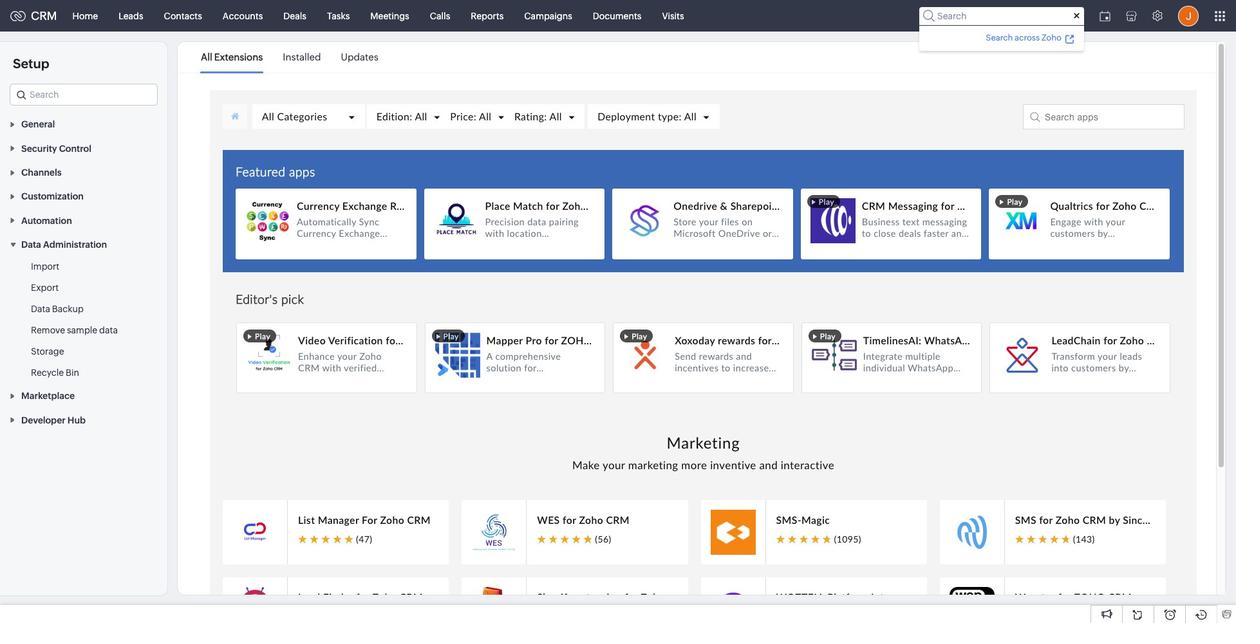 Task type: locate. For each thing, give the bounding box(es) containing it.
installed
[[283, 52, 321, 62]]

backup
[[52, 304, 84, 314]]

recycle bin link
[[31, 367, 79, 379]]

data
[[99, 325, 118, 336]]

crm
[[31, 9, 57, 23]]

developer hub
[[21, 415, 86, 426]]

data
[[21, 240, 41, 250], [31, 304, 50, 314]]

remove sample data
[[31, 325, 118, 336]]

data backup link
[[31, 303, 84, 316]]

zoho
[[1042, 33, 1062, 42]]

sample
[[67, 325, 97, 336]]

remove sample data link
[[31, 324, 118, 337]]

export
[[31, 283, 59, 293]]

automation
[[21, 216, 72, 226]]

tasks link
[[317, 0, 360, 31]]

calendar image
[[1100, 11, 1111, 21]]

data inside dropdown button
[[21, 240, 41, 250]]

general button
[[0, 112, 167, 136]]

marketplace
[[21, 391, 75, 402]]

all extensions
[[201, 52, 263, 62]]

control
[[59, 143, 91, 154]]

logo image
[[10, 11, 26, 21]]

campaigns link
[[514, 0, 583, 31]]

setup
[[13, 56, 49, 71]]

channels
[[21, 167, 62, 178]]

customization
[[21, 192, 84, 202]]

search across zoho
[[986, 33, 1062, 42]]

documents
[[593, 11, 642, 21]]

security
[[21, 143, 57, 154]]

crm link
[[10, 9, 57, 23]]

None field
[[10, 84, 158, 106]]

security control button
[[0, 136, 167, 160]]

1 vertical spatial data
[[31, 304, 50, 314]]

developer
[[21, 415, 66, 426]]

automation button
[[0, 208, 167, 232]]

data inside region
[[31, 304, 50, 314]]

tasks
[[327, 11, 350, 21]]

general
[[21, 119, 55, 130]]

export link
[[31, 281, 59, 294]]

search across zoho link
[[984, 31, 1077, 44]]

accounts
[[223, 11, 263, 21]]

data down export link
[[31, 304, 50, 314]]

data for data backup
[[31, 304, 50, 314]]

storage
[[31, 347, 64, 357]]

0 vertical spatial data
[[21, 240, 41, 250]]

calls link
[[420, 0, 461, 31]]

visits
[[662, 11, 684, 21]]

profile element
[[1171, 0, 1207, 31]]

data up import
[[21, 240, 41, 250]]

import link
[[31, 260, 59, 273]]

hub
[[68, 415, 86, 426]]

reports
[[471, 11, 504, 21]]



Task type: vqa. For each thing, say whether or not it's contained in the screenshot.
Create Menu element
no



Task type: describe. For each thing, give the bounding box(es) containing it.
campaigns
[[524, 11, 572, 21]]

bin
[[66, 368, 79, 378]]

data backup
[[31, 304, 84, 314]]

meetings link
[[360, 0, 420, 31]]

leads
[[119, 11, 143, 21]]

search
[[986, 33, 1013, 42]]

administration
[[43, 240, 107, 250]]

Search text field
[[10, 84, 157, 105]]

accounts link
[[212, 0, 273, 31]]

remove
[[31, 325, 65, 336]]

recycle bin
[[31, 368, 79, 378]]

Search field
[[920, 7, 1085, 25]]

installed link
[[283, 43, 321, 72]]

data administration button
[[0, 232, 167, 256]]

deals link
[[273, 0, 317, 31]]

customization button
[[0, 184, 167, 208]]

create menu image
[[1061, 0, 1092, 31]]

developer hub button
[[0, 408, 167, 432]]

leads link
[[108, 0, 154, 31]]

recycle
[[31, 368, 64, 378]]

home
[[73, 11, 98, 21]]

across
[[1015, 33, 1040, 42]]

data for data administration
[[21, 240, 41, 250]]

all extensions link
[[201, 43, 263, 72]]

channels button
[[0, 160, 167, 184]]

reports link
[[461, 0, 514, 31]]

data administration
[[21, 240, 107, 250]]

security control
[[21, 143, 91, 154]]

updates link
[[341, 43, 379, 72]]

import
[[31, 262, 59, 272]]

visits link
[[652, 0, 695, 31]]

updates
[[341, 52, 379, 62]]

data administration region
[[0, 256, 167, 384]]

meetings
[[371, 11, 409, 21]]

profile image
[[1179, 5, 1199, 26]]

marketplace button
[[0, 384, 167, 408]]

calls
[[430, 11, 450, 21]]

documents link
[[583, 0, 652, 31]]

home link
[[62, 0, 108, 31]]

all
[[201, 52, 212, 62]]

deals
[[284, 11, 307, 21]]

contacts link
[[154, 0, 212, 31]]

extensions
[[214, 52, 263, 62]]

storage link
[[31, 345, 64, 358]]

contacts
[[164, 11, 202, 21]]



